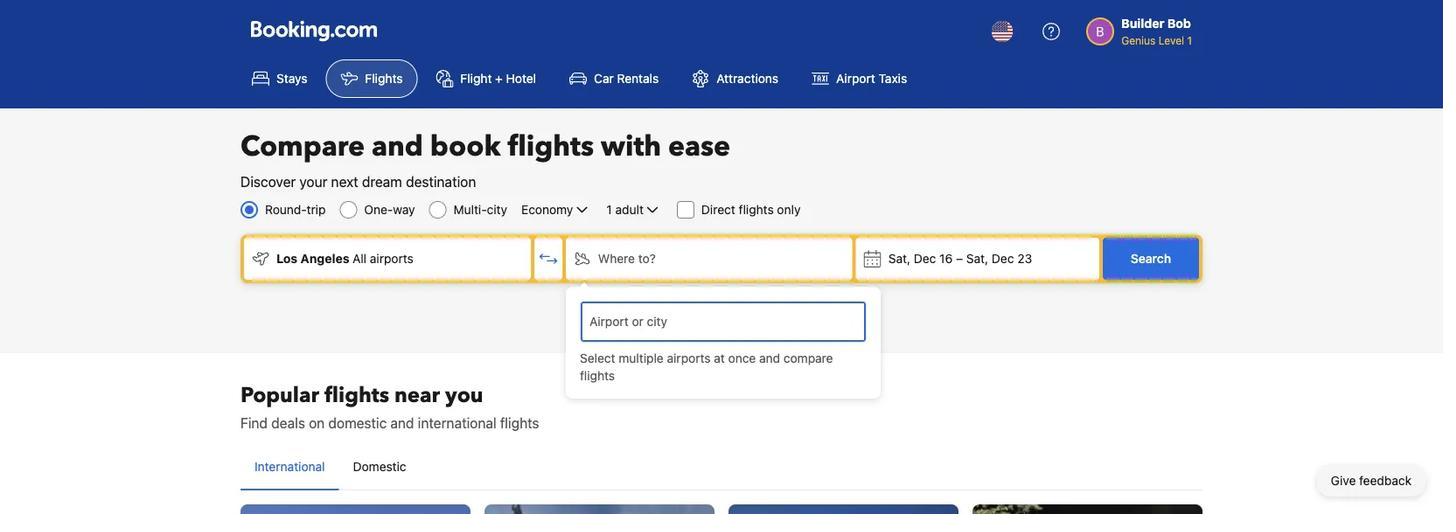 Task type: vqa. For each thing, say whether or not it's contained in the screenshot.
Builder
yes



Task type: locate. For each thing, give the bounding box(es) containing it.
1 horizontal spatial dec
[[992, 252, 1015, 266]]

popular
[[241, 381, 319, 410]]

dec left "23"
[[992, 252, 1015, 266]]

multiple
[[619, 351, 664, 366]]

airports left at
[[667, 351, 711, 366]]

2 vertical spatial and
[[391, 415, 414, 432]]

0 horizontal spatial airports
[[370, 252, 414, 266]]

where
[[598, 252, 635, 266]]

sat, right –
[[967, 252, 989, 266]]

search button
[[1103, 238, 1200, 280]]

where to? button
[[566, 238, 853, 280]]

0 horizontal spatial sat,
[[889, 252, 911, 266]]

sat, left 16
[[889, 252, 911, 266]]

flights inside compare and book flights with ease discover your next dream destination
[[508, 128, 594, 166]]

angeles
[[301, 252, 350, 266]]

0 vertical spatial and
[[372, 128, 423, 166]]

domestic
[[328, 415, 387, 432]]

dec left 16
[[914, 252, 937, 266]]

booking.com logo image
[[251, 21, 377, 42], [251, 21, 377, 42]]

airports right all
[[370, 252, 414, 266]]

city
[[487, 203, 508, 217]]

airports inside select multiple airports at once and compare flights
[[667, 351, 711, 366]]

0 vertical spatial airports
[[370, 252, 414, 266]]

1 vertical spatial and
[[760, 351, 781, 366]]

airports
[[370, 252, 414, 266], [667, 351, 711, 366]]

stays
[[277, 71, 308, 86]]

and inside compare and book flights with ease discover your next dream destination
[[372, 128, 423, 166]]

all
[[353, 252, 367, 266]]

book
[[430, 128, 501, 166]]

dec
[[914, 252, 937, 266], [992, 252, 1015, 266]]

where to?
[[598, 252, 656, 266]]

find
[[241, 415, 268, 432]]

sat, dec 16 – sat, dec 23
[[889, 252, 1033, 266]]

you
[[445, 381, 483, 410]]

1 horizontal spatial airports
[[667, 351, 711, 366]]

0 horizontal spatial dec
[[914, 252, 937, 266]]

international
[[418, 415, 497, 432]]

and
[[372, 128, 423, 166], [760, 351, 781, 366], [391, 415, 414, 432]]

adult
[[616, 203, 644, 217]]

level
[[1159, 34, 1185, 46]]

to?
[[639, 252, 656, 266]]

0 vertical spatial 1
[[1188, 34, 1193, 46]]

stays link
[[237, 60, 322, 98]]

builder bob genius level 1
[[1122, 16, 1193, 46]]

–
[[956, 252, 963, 266]]

flight
[[461, 71, 492, 86]]

rentals
[[617, 71, 659, 86]]

domestic
[[353, 460, 407, 474]]

1 vertical spatial 1
[[607, 203, 612, 217]]

1 horizontal spatial sat,
[[967, 252, 989, 266]]

1
[[1188, 34, 1193, 46], [607, 203, 612, 217]]

once
[[729, 351, 756, 366]]

next
[[331, 174, 358, 190]]

hotel
[[506, 71, 536, 86]]

1 vertical spatial airports
[[667, 351, 711, 366]]

1 right 'level'
[[1188, 34, 1193, 46]]

destination
[[406, 174, 476, 190]]

1 inside 'dropdown button'
[[607, 203, 612, 217]]

2 sat, from the left
[[967, 252, 989, 266]]

1 left adult
[[607, 203, 612, 217]]

and up dream
[[372, 128, 423, 166]]

flights
[[508, 128, 594, 166], [739, 203, 774, 217], [580, 369, 615, 383], [325, 381, 389, 410], [500, 415, 540, 432]]

sat,
[[889, 252, 911, 266], [967, 252, 989, 266]]

and down "near"
[[391, 415, 414, 432]]

16
[[940, 252, 953, 266]]

bob
[[1168, 16, 1192, 31]]

tab list
[[241, 445, 1203, 492]]

flight + hotel link
[[421, 60, 551, 98]]

flights up the domestic
[[325, 381, 389, 410]]

flights up the economy
[[508, 128, 594, 166]]

flights down select
[[580, 369, 615, 383]]

airport taxis
[[837, 71, 907, 86]]

builder
[[1122, 16, 1165, 31]]

one-way
[[364, 203, 415, 217]]

1 dec from the left
[[914, 252, 937, 266]]

feedback
[[1360, 474, 1412, 488]]

1 horizontal spatial 1
[[1188, 34, 1193, 46]]

Airport or city text field
[[588, 312, 859, 332]]

airport
[[837, 71, 876, 86]]

your
[[300, 174, 328, 190]]

multi-city
[[454, 203, 508, 217]]

1 inside builder bob genius level 1
[[1188, 34, 1193, 46]]

dream
[[362, 174, 402, 190]]

0 horizontal spatial 1
[[607, 203, 612, 217]]

and right the 'once'
[[760, 351, 781, 366]]

deals
[[271, 415, 305, 432]]



Task type: describe. For each thing, give the bounding box(es) containing it.
only
[[777, 203, 801, 217]]

one-
[[364, 203, 393, 217]]

flights right international
[[500, 415, 540, 432]]

flights link
[[326, 60, 418, 98]]

flights left only
[[739, 203, 774, 217]]

round-
[[265, 203, 307, 217]]

way
[[393, 203, 415, 217]]

sat, dec 16 – sat, dec 23 button
[[856, 238, 1100, 280]]

compare and book flights with ease discover your next dream destination
[[241, 128, 731, 190]]

on
[[309, 415, 325, 432]]

los
[[277, 252, 298, 266]]

ease
[[669, 128, 731, 166]]

+
[[495, 71, 503, 86]]

give feedback
[[1331, 474, 1412, 488]]

direct flights only
[[702, 203, 801, 217]]

airport taxis link
[[797, 60, 922, 98]]

flights
[[365, 71, 403, 86]]

trip
[[307, 203, 326, 217]]

car rentals link
[[555, 60, 674, 98]]

international
[[255, 460, 325, 474]]

tab list containing international
[[241, 445, 1203, 492]]

car
[[594, 71, 614, 86]]

compare
[[784, 351, 833, 366]]

select
[[580, 351, 616, 366]]

with
[[601, 128, 662, 166]]

multi-
[[454, 203, 487, 217]]

domestic button
[[339, 445, 421, 490]]

round-trip
[[265, 203, 326, 217]]

attractions link
[[677, 60, 794, 98]]

near
[[395, 381, 440, 410]]

search
[[1131, 252, 1172, 266]]

give
[[1331, 474, 1357, 488]]

at
[[714, 351, 725, 366]]

economy
[[522, 203, 573, 217]]

select multiple airports at once and compare flights
[[580, 351, 833, 383]]

23
[[1018, 252, 1033, 266]]

1 adult
[[607, 203, 644, 217]]

popular flights near you find deals on domestic and international flights
[[241, 381, 540, 432]]

and inside popular flights near you find deals on domestic and international flights
[[391, 415, 414, 432]]

give feedback button
[[1317, 466, 1426, 497]]

taxis
[[879, 71, 907, 86]]

1 adult button
[[605, 200, 663, 221]]

flights inside select multiple airports at once and compare flights
[[580, 369, 615, 383]]

attractions
[[717, 71, 779, 86]]

compare
[[241, 128, 365, 166]]

and inside select multiple airports at once and compare flights
[[760, 351, 781, 366]]

discover
[[241, 174, 296, 190]]

genius
[[1122, 34, 1156, 46]]

los angeles all airports
[[277, 252, 414, 266]]

international button
[[241, 445, 339, 490]]

flight + hotel
[[461, 71, 536, 86]]

direct
[[702, 203, 736, 217]]

car rentals
[[594, 71, 659, 86]]

1 sat, from the left
[[889, 252, 911, 266]]

2 dec from the left
[[992, 252, 1015, 266]]



